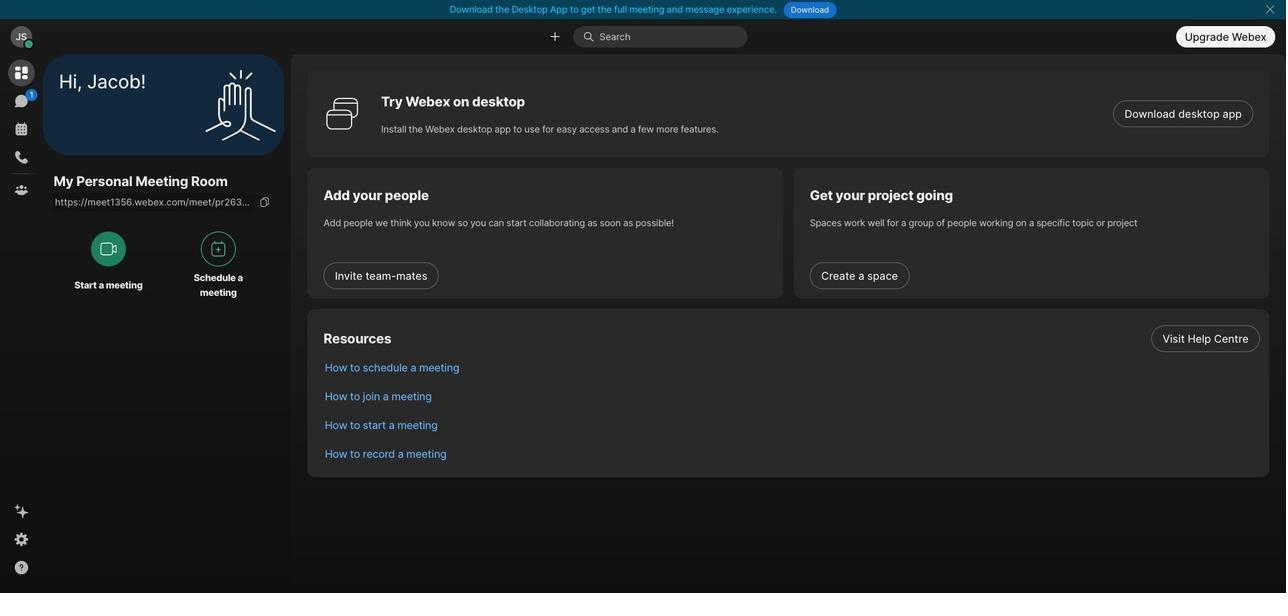 Task type: locate. For each thing, give the bounding box(es) containing it.
4 list item from the top
[[314, 411, 1269, 439]]

navigation
[[0, 54, 43, 593]]

2 list item from the top
[[314, 353, 1269, 382]]

list item
[[314, 324, 1269, 353], [314, 353, 1269, 382], [314, 382, 1269, 411], [314, 411, 1269, 439], [314, 439, 1269, 468]]

3 list item from the top
[[314, 382, 1269, 411]]

None text field
[[54, 193, 255, 212]]



Task type: vqa. For each thing, say whether or not it's contained in the screenshot.
create a team Image
no



Task type: describe. For each thing, give the bounding box(es) containing it.
1 list item from the top
[[314, 324, 1269, 353]]

two hands high-fiving image
[[200, 65, 281, 145]]

webex tab list
[[8, 60, 38, 204]]

cancel_16 image
[[1265, 4, 1275, 15]]

5 list item from the top
[[314, 439, 1269, 468]]



